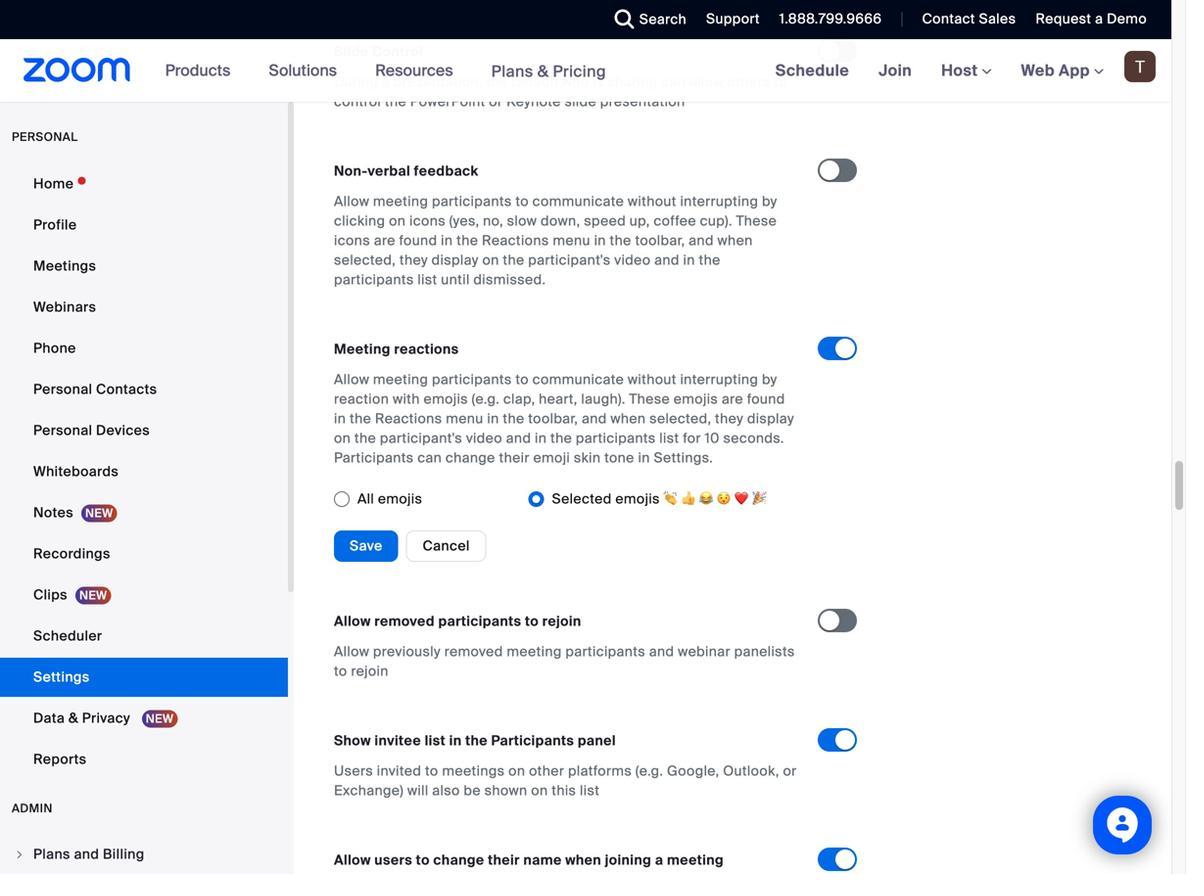 Task type: vqa. For each thing, say whether or not it's contained in the screenshot.
without within Allow meeting participants to communicate without interrupting by reaction with emojis (e.g. clap, heart, laugh). These emojis are found in the Reactions menu in the toolbar, and when selected, they display on the participant's video and in the participants list for 10 seconds. Participants can change their emoji skin tone in Settings.
yes



Task type: describe. For each thing, give the bounding box(es) containing it.
tone
[[604, 449, 634, 467]]

participant's inside allow meeting participants to communicate without interrupting by clicking on icons (yes, no, slow down, speed up, coffee cup). these icons are found in the reactions menu in the toolbar, and when selected, they display on the participant's video and in the participants list until dismissed.
[[528, 251, 611, 269]]

and down clap,
[[506, 429, 531, 448]]

personal devices
[[33, 422, 150, 440]]

allow for meeting
[[334, 371, 369, 389]]

participants inside the allow meeting participants to communicate without interrupting by reaction with emojis (e.g. clap, heart, laugh). these emojis are found in the reactions menu in the toolbar, and when selected, they display on the participant's video and in the participants list for 10 seconds. participants can change their emoji skin tone in settings.
[[334, 449, 414, 467]]

rejoin inside allow previously removed meeting participants and webinar panelists to rejoin
[[351, 663, 389, 681]]

webinar
[[678, 643, 731, 661]]

is
[[593, 73, 604, 91]]

solutions
[[269, 60, 337, 81]]

selected, inside allow meeting participants to communicate without interrupting by clicking on icons (yes, no, slow down, speed up, coffee cup). these icons are found in the reactions menu in the toolbar, and when selected, they display on the participant's video and in the participants list until dismissed.
[[334, 251, 396, 269]]

(e.g. inside the allow meeting participants to communicate without interrupting by reaction with emojis (e.g. clap, heart, laugh). these emojis are found in the reactions menu in the toolbar, and when selected, they display on the participant's video and in the participants list for 10 seconds. participants can change their emoji skin tone in settings.
[[472, 390, 500, 408]]

❤️
[[735, 490, 749, 508]]

reports link
[[0, 740, 288, 780]]

host button
[[941, 60, 992, 81]]

menu inside the allow meeting participants to communicate without interrupting by reaction with emojis (e.g. clap, heart, laugh). these emojis are found in the reactions menu in the toolbar, and when selected, they display on the participant's video and in the participants list for 10 seconds. participants can change their emoji skin tone in settings.
[[446, 410, 484, 428]]

invitee
[[374, 732, 421, 750]]

meetings navigation
[[761, 39, 1171, 103]]

joining
[[605, 852, 652, 870]]

cancel button
[[406, 531, 487, 562]]

personal devices link
[[0, 411, 288, 451]]

a for during
[[382, 73, 390, 91]]

they inside the allow meeting participants to communicate without interrupting by reaction with emojis (e.g. clap, heart, laugh). these emojis are found in the reactions menu in the toolbar, and when selected, they display on the participant's video and in the participants list for 10 seconds. participants can change their emoji skin tone in settings.
[[715, 410, 744, 428]]

meeting reactions option group
[[334, 484, 873, 515]]

other
[[529, 762, 564, 781]]

users
[[334, 762, 373, 781]]

and down laugh).
[[582, 410, 607, 428]]

to inside users invited to meetings on other platforms (e.g. google, outlook, or exchange) will also be shown on this list
[[425, 762, 438, 781]]

are inside allow meeting participants to communicate without interrupting by clicking on icons (yes, no, slow down, speed up, coffee cup). these icons are found in the reactions menu in the toolbar, and when selected, they display on the participant's video and in the participants list until dismissed.
[[374, 232, 395, 250]]

change inside the allow meeting participants to communicate without interrupting by reaction with emojis (e.g. clap, heart, laugh). these emojis are found in the reactions menu in the toolbar, and when selected, they display on the participant's video and in the participants list for 10 seconds. participants can change their emoji skin tone in settings.
[[446, 449, 495, 467]]

during
[[334, 73, 378, 91]]

emojis right with
[[424, 390, 468, 408]]

interrupting for coffee
[[680, 192, 758, 211]]

dismissed.
[[473, 271, 546, 289]]

name
[[523, 852, 562, 870]]

outlook,
[[723, 762, 779, 781]]

slide
[[334, 43, 369, 61]]

personal for personal contacts
[[33, 381, 92, 399]]

meetings
[[33, 257, 96, 275]]

personal
[[12, 129, 78, 144]]

support
[[706, 10, 760, 28]]

3 allow from the top
[[334, 613, 371, 631]]

can inside the allow meeting participants to communicate without interrupting by reaction with emojis (e.g. clap, heart, laugh). these emojis are found in the reactions menu in the toolbar, and when selected, they display on the participant's video and in the participants list for 10 seconds. participants can change their emoji skin tone in settings.
[[417, 449, 442, 467]]

join
[[879, 60, 912, 81]]

all
[[358, 490, 374, 508]]

meeting inside allow previously removed meeting participants and webinar panelists to rejoin
[[507, 643, 562, 661]]

data & privacy
[[33, 710, 134, 728]]

emojis left "👏"
[[615, 490, 660, 508]]

personal contacts
[[33, 381, 157, 399]]

zoom logo image
[[24, 58, 131, 82]]

host
[[941, 60, 982, 81]]

🎉
[[753, 490, 767, 508]]

seconds.
[[723, 429, 784, 448]]

recordings
[[33, 545, 110, 563]]

1 vertical spatial icons
[[334, 232, 370, 250]]

with
[[393, 390, 420, 408]]

(e.g. inside users invited to meetings on other platforms (e.g. google, outlook, or exchange) will also be shown on this list
[[636, 762, 663, 781]]

plans for plans and billing
[[33, 846, 70, 864]]

plans and billing menu item
[[0, 836, 288, 874]]

panelists
[[734, 643, 795, 661]]

contacts
[[96, 381, 157, 399]]

coffee
[[654, 212, 696, 230]]

(yes,
[[449, 212, 479, 230]]

control
[[334, 93, 381, 111]]

by for allow meeting participants to communicate without interrupting by reaction with emojis (e.g. clap, heart, laugh). these emojis are found in the reactions menu in the toolbar, and when selected, they display on the participant's video and in the participants list for 10 seconds. participants can change their emoji skin tone in settings.
[[762, 371, 777, 389]]

emoji
[[533, 449, 570, 467]]

on right clicking at left
[[389, 212, 406, 230]]

recordings link
[[0, 535, 288, 574]]

data
[[33, 710, 65, 728]]

participants up tone
[[576, 429, 656, 448]]

speed
[[584, 212, 626, 230]]

sharing
[[608, 73, 658, 91]]

1 horizontal spatial rejoin
[[542, 613, 582, 631]]

privacy
[[82, 710, 130, 728]]

platforms
[[568, 762, 632, 781]]

contact sales
[[922, 10, 1016, 28]]

product information navigation
[[150, 39, 621, 103]]

allow meeting participants to communicate without interrupting by clicking on icons (yes, no, slow down, speed up, coffee cup). these icons are found in the reactions menu in the toolbar, and when selected, they display on the participant's video and in the participants list until dismissed.
[[334, 192, 777, 289]]

by for allow meeting participants to communicate without interrupting by clicking on icons (yes, no, slow down, speed up, coffee cup). these icons are found in the reactions menu in the toolbar, and when selected, they display on the participant's video and in the participants list until dismissed.
[[762, 192, 777, 211]]

on inside the allow meeting participants to communicate without interrupting by reaction with emojis (e.g. clap, heart, laugh). these emojis are found in the reactions menu in the toolbar, and when selected, they display on the participant's video and in the participants list for 10 seconds. participants can change their emoji skin tone in settings.
[[334, 429, 351, 448]]

exchange)
[[334, 782, 404, 800]]

scheduler
[[33, 627, 102, 645]]

join link
[[864, 39, 927, 102]]

resources button
[[375, 39, 462, 102]]

heart,
[[539, 390, 578, 408]]

google,
[[667, 762, 719, 781]]

display inside allow meeting participants to communicate without interrupting by clicking on icons (yes, no, slow down, speed up, coffee cup). these icons are found in the reactions menu in the toolbar, and when selected, they display on the participant's video and in the participants list until dismissed.
[[432, 251, 479, 269]]

participants up previously
[[438, 613, 521, 631]]

cancel
[[423, 537, 470, 555]]

for
[[683, 429, 701, 448]]

on up dismissed.
[[482, 251, 499, 269]]

participants down clicking at left
[[334, 271, 414, 289]]

laugh).
[[581, 390, 626, 408]]

or inside during a presentation, the person who is sharing can allow others to control the powerpoint or keynote slide presentation
[[489, 93, 503, 111]]

web app button
[[1021, 60, 1104, 81]]

emojis up for
[[674, 390, 718, 408]]

2 vertical spatial a
[[655, 852, 663, 870]]

skin
[[574, 449, 601, 467]]

who
[[562, 73, 589, 91]]

1 horizontal spatial icons
[[409, 212, 446, 230]]

participants up clap,
[[432, 371, 512, 389]]

until
[[441, 271, 470, 289]]

slide
[[565, 93, 597, 111]]

toolbar, inside the allow meeting participants to communicate without interrupting by reaction with emojis (e.g. clap, heart, laugh). these emojis are found in the reactions menu in the toolbar, and when selected, they display on the participant's video and in the participants list for 10 seconds. participants can change their emoji skin tone in settings.
[[528, 410, 578, 428]]

save
[[350, 537, 383, 555]]

webinars
[[33, 298, 96, 316]]

control
[[372, 43, 423, 61]]

emojis right all
[[378, 490, 422, 508]]

video inside the allow meeting participants to communicate without interrupting by reaction with emojis (e.g. clap, heart, laugh). these emojis are found in the reactions menu in the toolbar, and when selected, they display on the participant's video and in the participants list for 10 seconds. participants can change their emoji skin tone in settings.
[[466, 429, 502, 448]]

reaction
[[334, 390, 389, 408]]

profile picture image
[[1124, 51, 1156, 82]]

demo
[[1107, 10, 1147, 28]]

👏
[[664, 490, 678, 508]]

to inside allow meeting participants to communicate without interrupting by clicking on icons (yes, no, slow down, speed up, coffee cup). these icons are found in the reactions menu in the toolbar, and when selected, they display on the participant's video and in the participants list until dismissed.
[[516, 192, 529, 211]]

reports
[[33, 751, 87, 769]]

display inside the allow meeting participants to communicate without interrupting by reaction with emojis (e.g. clap, heart, laugh). these emojis are found in the reactions menu in the toolbar, and when selected, they display on the participant's video and in the participants list for 10 seconds. participants can change their emoji skin tone in settings.
[[747, 410, 794, 428]]

participants inside allow previously removed meeting participants and webinar panelists to rejoin
[[566, 643, 646, 661]]

solutions button
[[269, 39, 346, 102]]

10
[[705, 429, 720, 448]]

meetings
[[442, 762, 505, 781]]

others
[[727, 73, 770, 91]]

and down coffee
[[654, 251, 680, 269]]

meetings link
[[0, 247, 288, 286]]

their inside the allow meeting participants to communicate without interrupting by reaction with emojis (e.g. clap, heart, laugh). these emojis are found in the reactions menu in the toolbar, and when selected, they display on the participant's video and in the participants list for 10 seconds. participants can change their emoji skin tone in settings.
[[499, 449, 530, 467]]

this
[[552, 782, 576, 800]]

are inside the allow meeting participants to communicate without interrupting by reaction with emojis (e.g. clap, heart, laugh). these emojis are found in the reactions menu in the toolbar, and when selected, they display on the participant's video and in the participants list for 10 seconds. participants can change their emoji skin tone in settings.
[[722, 390, 743, 408]]

1 vertical spatial change
[[433, 852, 484, 870]]

users invited to meetings on other platforms (e.g. google, outlook, or exchange) will also be shown on this list
[[334, 762, 797, 800]]



Task type: locate. For each thing, give the bounding box(es) containing it.
1 vertical spatial reactions
[[375, 410, 442, 428]]

1 horizontal spatial participant's
[[528, 251, 611, 269]]

1 horizontal spatial (e.g.
[[636, 762, 663, 781]]

2 allow from the top
[[334, 371, 369, 389]]

on down other
[[531, 782, 548, 800]]

they up 10
[[715, 410, 744, 428]]

list inside allow meeting participants to communicate without interrupting by clicking on icons (yes, no, slow down, speed up, coffee cup). these icons are found in the reactions menu in the toolbar, and when selected, they display on the participant's video and in the participants list until dismissed.
[[418, 271, 437, 289]]

cup).
[[700, 212, 732, 230]]

removed up previously
[[374, 613, 435, 631]]

whiteboards link
[[0, 453, 288, 492]]

2 by from the top
[[762, 371, 777, 389]]

interrupting inside the allow meeting participants to communicate without interrupting by reaction with emojis (e.g. clap, heart, laugh). these emojis are found in the reactions menu in the toolbar, and when selected, they display on the participant's video and in the participants list for 10 seconds. participants can change their emoji skin tone in settings.
[[680, 371, 758, 389]]

0 horizontal spatial are
[[374, 232, 395, 250]]

a right joining
[[655, 852, 663, 870]]

1 personal from the top
[[33, 381, 92, 399]]

1 horizontal spatial &
[[537, 61, 549, 82]]

toolbar, down heart,
[[528, 410, 578, 428]]

1 vertical spatial video
[[466, 429, 502, 448]]

1 vertical spatial rejoin
[[351, 663, 389, 681]]

2 personal from the top
[[33, 422, 92, 440]]

0 horizontal spatial selected,
[[334, 251, 396, 269]]

to
[[774, 73, 787, 91], [516, 192, 529, 211], [516, 371, 529, 389], [525, 613, 539, 631], [334, 663, 347, 681], [425, 762, 438, 781], [416, 852, 430, 870]]

0 vertical spatial are
[[374, 232, 395, 250]]

0 horizontal spatial icons
[[334, 232, 370, 250]]

whiteboards
[[33, 463, 119, 481]]

1 horizontal spatial reactions
[[482, 232, 549, 250]]

their
[[499, 449, 530, 467], [488, 852, 520, 870]]

1 vertical spatial selected,
[[650, 410, 711, 428]]

found
[[399, 232, 437, 250], [747, 390, 785, 408]]

0 horizontal spatial can
[[417, 449, 442, 467]]

2 interrupting from the top
[[680, 371, 758, 389]]

they down non-verbal feedback
[[399, 251, 428, 269]]

0 vertical spatial can
[[661, 73, 686, 91]]

communicate for down,
[[532, 192, 624, 211]]

1 vertical spatial can
[[417, 449, 442, 467]]

& up keynote
[[537, 61, 549, 82]]

0 horizontal spatial display
[[432, 251, 479, 269]]

2 communicate from the top
[[532, 371, 624, 389]]

communicate inside the allow meeting participants to communicate without interrupting by reaction with emojis (e.g. clap, heart, laugh). these emojis are found in the reactions menu in the toolbar, and when selected, they display on the participant's video and in the participants list for 10 seconds. participants can change their emoji skin tone in settings.
[[532, 371, 624, 389]]

to up allow previously removed meeting participants and webinar panelists to rejoin
[[525, 613, 539, 631]]

icons down clicking at left
[[334, 232, 370, 250]]

1.888.799.9666 button
[[765, 0, 887, 39], [779, 10, 882, 28]]

personal menu menu
[[0, 165, 288, 782]]

meeting right joining
[[667, 852, 724, 870]]

1 horizontal spatial are
[[722, 390, 743, 408]]

found inside the allow meeting participants to communicate without interrupting by reaction with emojis (e.g. clap, heart, laugh). these emojis are found in the reactions menu in the toolbar, and when selected, they display on the participant's video and in the participants list for 10 seconds. participants can change their emoji skin tone in settings.
[[747, 390, 785, 408]]

1 vertical spatial without
[[628, 371, 677, 389]]

icons
[[409, 212, 446, 230], [334, 232, 370, 250]]

without up "settings."
[[628, 371, 677, 389]]

2 horizontal spatial a
[[1095, 10, 1103, 28]]

1 vertical spatial toolbar,
[[528, 410, 578, 428]]

found inside allow meeting participants to communicate without interrupting by clicking on icons (yes, no, slow down, speed up, coffee cup). these icons are found in the reactions menu in the toolbar, and when selected, they display on the participant's video and in the participants list until dismissed.
[[399, 232, 437, 250]]

without for emojis
[[628, 371, 677, 389]]

to inside allow previously removed meeting participants and webinar panelists to rejoin
[[334, 663, 347, 681]]

1 vertical spatial menu
[[446, 410, 484, 428]]

allow removed participants to rejoin
[[334, 613, 582, 631]]

reactions down with
[[375, 410, 442, 428]]

their left the name
[[488, 852, 520, 870]]

person
[[512, 73, 558, 91]]

video inside allow meeting participants to communicate without interrupting by clicking on icons (yes, no, slow down, speed up, coffee cup). these icons are found in the reactions menu in the toolbar, and when selected, they display on the participant's video and in the participants list until dismissed.
[[614, 251, 651, 269]]

selected,
[[334, 251, 396, 269], [650, 410, 711, 428]]

selected, down clicking at left
[[334, 251, 396, 269]]

1 vertical spatial plans
[[33, 846, 70, 864]]

0 vertical spatial (e.g.
[[472, 390, 500, 408]]

to up clap,
[[516, 371, 529, 389]]

meeting down non-verbal feedback
[[373, 192, 428, 211]]

by inside allow meeting participants to communicate without interrupting by clicking on icons (yes, no, slow down, speed up, coffee cup). these icons are found in the reactions menu in the toolbar, and when selected, they display on the participant's video and in the participants list until dismissed.
[[762, 192, 777, 211]]

0 horizontal spatial &
[[68, 710, 78, 728]]

& for data
[[68, 710, 78, 728]]

a
[[1095, 10, 1103, 28], [382, 73, 390, 91], [655, 852, 663, 870]]

interrupting up 10
[[680, 371, 758, 389]]

they inside allow meeting participants to communicate without interrupting by clicking on icons (yes, no, slow down, speed up, coffee cup). these icons are found in the reactions menu in the toolbar, and when selected, they display on the participant's video and in the participants list until dismissed.
[[399, 251, 428, 269]]

to right users
[[416, 852, 430, 870]]

allow up reaction
[[334, 371, 369, 389]]

1 vertical spatial their
[[488, 852, 520, 870]]

meeting
[[334, 340, 391, 358]]

can
[[661, 73, 686, 91], [417, 449, 442, 467]]

show invitee list in the participants panel
[[334, 732, 616, 750]]

when inside the allow meeting participants to communicate without interrupting by reaction with emojis (e.g. clap, heart, laugh). these emojis are found in the reactions menu in the toolbar, and when selected, they display on the participant's video and in the participants list for 10 seconds. participants can change their emoji skin tone in settings.
[[611, 410, 646, 428]]

0 vertical spatial icons
[[409, 212, 446, 230]]

participants up panel
[[566, 643, 646, 661]]

contact sales link
[[907, 0, 1021, 39], [922, 10, 1016, 28]]

and inside allow previously removed meeting participants and webinar panelists to rejoin
[[649, 643, 674, 661]]

and inside menu item
[[74, 846, 99, 864]]

without up up,
[[628, 192, 677, 211]]

1 vertical spatial are
[[722, 390, 743, 408]]

right image
[[14, 849, 25, 861]]

reactions
[[394, 340, 459, 358]]

0 horizontal spatial these
[[629, 390, 670, 408]]

these inside the allow meeting participants to communicate without interrupting by reaction with emojis (e.g. clap, heart, laugh). these emojis are found in the reactions menu in the toolbar, and when selected, they display on the participant's video and in the participants list for 10 seconds. participants can change their emoji skin tone in settings.
[[629, 390, 670, 408]]

plans right right image
[[33, 846, 70, 864]]

allow users to change their name when joining a meeting
[[334, 852, 724, 870]]

1 vertical spatial these
[[629, 390, 670, 408]]

0 horizontal spatial video
[[466, 429, 502, 448]]

personal contacts link
[[0, 370, 288, 409]]

a left demo
[[1095, 10, 1103, 28]]

interrupting
[[680, 192, 758, 211], [680, 371, 758, 389]]

selected, inside the allow meeting participants to communicate without interrupting by reaction with emojis (e.g. clap, heart, laugh). these emojis are found in the reactions menu in the toolbar, and when selected, they display on the participant's video and in the participants list for 10 seconds. participants can change their emoji skin tone in settings.
[[650, 410, 711, 428]]

interrupting up cup). at the top of the page
[[680, 192, 758, 211]]

scheduler link
[[0, 617, 288, 656]]

settings link
[[0, 658, 288, 697]]

app
[[1059, 60, 1090, 81]]

meeting up with
[[373, 371, 428, 389]]

on
[[389, 212, 406, 230], [482, 251, 499, 269], [334, 429, 351, 448], [508, 762, 525, 781], [531, 782, 548, 800]]

1 vertical spatial personal
[[33, 422, 92, 440]]

display up seconds.
[[747, 410, 794, 428]]

1 horizontal spatial menu
[[553, 232, 590, 250]]

(e.g. left clap,
[[472, 390, 500, 408]]

to right the others
[[774, 73, 787, 91]]

clips link
[[0, 576, 288, 615]]

0 vertical spatial communicate
[[532, 192, 624, 211]]

change right users
[[433, 852, 484, 870]]

settings
[[33, 668, 90, 687]]

1 horizontal spatial when
[[611, 410, 646, 428]]

plans up keynote
[[491, 61, 533, 82]]

toolbar, down coffee
[[635, 232, 685, 250]]

previously
[[373, 643, 441, 661]]

0 vertical spatial participants
[[334, 449, 414, 467]]

0 vertical spatial without
[[628, 192, 677, 211]]

communicate inside allow meeting participants to communicate without interrupting by clicking on icons (yes, no, slow down, speed up, coffee cup). these icons are found in the reactions menu in the toolbar, and when selected, they display on the participant's video and in the participants list until dismissed.
[[532, 192, 624, 211]]

interrupting for are
[[680, 371, 758, 389]]

1 horizontal spatial they
[[715, 410, 744, 428]]

their left emoji
[[499, 449, 530, 467]]

slide control
[[334, 43, 423, 61]]

rejoin
[[542, 613, 582, 631], [351, 663, 389, 681]]

participant's inside the allow meeting participants to communicate without interrupting by reaction with emojis (e.g. clap, heart, laugh). these emojis are found in the reactions menu in the toolbar, and when selected, they display on the participant's video and in the participants list for 10 seconds. participants can change their emoji skin tone in settings.
[[380, 429, 462, 448]]

2 vertical spatial when
[[565, 852, 601, 870]]

1 vertical spatial (e.g.
[[636, 762, 663, 781]]

1 vertical spatial found
[[747, 390, 785, 408]]

selected, up for
[[650, 410, 711, 428]]

banner
[[0, 39, 1171, 103]]

0 vertical spatial reactions
[[482, 232, 549, 250]]

to inside the allow meeting participants to communicate without interrupting by reaction with emojis (e.g. clap, heart, laugh). these emojis are found in the reactions menu in the toolbar, and when selected, they display on the participant's video and in the participants list for 10 seconds. participants can change their emoji skin tone in settings.
[[516, 371, 529, 389]]

selected
[[552, 490, 612, 508]]

0 vertical spatial their
[[499, 449, 530, 467]]

on up shown
[[508, 762, 525, 781]]

selected emojis 👏 👍 😂 😯 ❤️ 🎉
[[552, 490, 767, 508]]

products
[[165, 60, 231, 81]]

5 allow from the top
[[334, 852, 371, 870]]

1 vertical spatial or
[[783, 762, 797, 781]]

1 without from the top
[[628, 192, 677, 211]]

list
[[418, 271, 437, 289], [659, 429, 679, 448], [425, 732, 446, 750], [580, 782, 600, 800]]

these right cup). at the top of the page
[[736, 212, 777, 230]]

1 vertical spatial a
[[382, 73, 390, 91]]

when right the name
[[565, 852, 601, 870]]

& inside 'product information' navigation
[[537, 61, 549, 82]]

0 vertical spatial menu
[[553, 232, 590, 250]]

1 vertical spatial communicate
[[532, 371, 624, 389]]

0 vertical spatial or
[[489, 93, 503, 111]]

users
[[374, 852, 412, 870]]

participants up all
[[334, 449, 414, 467]]

personal for personal devices
[[33, 422, 92, 440]]

participants up (yes,
[[432, 192, 512, 211]]

keynote
[[506, 93, 561, 111]]

banner containing products
[[0, 39, 1171, 103]]

4 allow from the top
[[334, 643, 369, 661]]

1 horizontal spatial toolbar,
[[635, 232, 685, 250]]

1 vertical spatial participants
[[491, 732, 574, 750]]

all emojis
[[358, 490, 422, 508]]

0 vertical spatial they
[[399, 251, 428, 269]]

& for plans
[[537, 61, 549, 82]]

found down non-verbal feedback
[[399, 232, 437, 250]]

2 without from the top
[[628, 371, 677, 389]]

rejoin down previously
[[351, 663, 389, 681]]

1 horizontal spatial plans
[[491, 61, 533, 82]]

can up all emojis
[[417, 449, 442, 467]]

removed inside allow previously removed meeting participants and webinar panelists to rejoin
[[444, 643, 503, 661]]

these right laugh).
[[629, 390, 670, 408]]

1 horizontal spatial participants
[[491, 732, 574, 750]]

during a presentation, the person who is sharing can allow others to control the powerpoint or keynote slide presentation
[[334, 73, 787, 111]]

meeting reactions
[[334, 340, 459, 358]]

toolbar, inside allow meeting participants to communicate without interrupting by clicking on icons (yes, no, slow down, speed up, coffee cup). these icons are found in the reactions menu in the toolbar, and when selected, they display on the participant's video and in the participants list until dismissed.
[[635, 232, 685, 250]]

search
[[639, 10, 687, 28]]

0 vertical spatial participant's
[[528, 251, 611, 269]]

can inside during a presentation, the person who is sharing can allow others to control the powerpoint or keynote slide presentation
[[661, 73, 686, 91]]

sales
[[979, 10, 1016, 28]]

list down platforms
[[580, 782, 600, 800]]

to up slow
[[516, 192, 529, 211]]

0 vertical spatial display
[[432, 251, 479, 269]]

0 vertical spatial found
[[399, 232, 437, 250]]

reactions inside the allow meeting participants to communicate without interrupting by reaction with emojis (e.g. clap, heart, laugh). these emojis are found in the reactions menu in the toolbar, and when selected, they display on the participant's video and in the participants list for 10 seconds. participants can change their emoji skin tone in settings.
[[375, 410, 442, 428]]

0 vertical spatial rejoin
[[542, 613, 582, 631]]

communicate up heart,
[[532, 371, 624, 389]]

0 vertical spatial video
[[614, 251, 651, 269]]

(e.g. left google,
[[636, 762, 663, 781]]

plans
[[491, 61, 533, 82], [33, 846, 70, 864]]

and left webinar at the right
[[649, 643, 674, 661]]

or right outlook,
[[783, 762, 797, 781]]

these inside allow meeting participants to communicate without interrupting by clicking on icons (yes, no, slow down, speed up, coffee cup). these icons are found in the reactions menu in the toolbar, and when selected, they display on the participant's video and in the participants list until dismissed.
[[736, 212, 777, 230]]

save button
[[334, 531, 398, 562]]

settings.
[[654, 449, 713, 467]]

verbal
[[368, 162, 410, 180]]

rejoin up allow previously removed meeting participants and webinar panelists to rejoin
[[542, 613, 582, 631]]

0 vertical spatial toolbar,
[[635, 232, 685, 250]]

0 vertical spatial a
[[1095, 10, 1103, 28]]

allow up clicking at left
[[334, 192, 369, 211]]

👍
[[681, 490, 696, 508]]

plans and billing
[[33, 846, 145, 864]]

0 horizontal spatial toolbar,
[[528, 410, 578, 428]]

meeting inside allow meeting participants to communicate without interrupting by clicking on icons (yes, no, slow down, speed up, coffee cup). these icons are found in the reactions menu in the toolbar, and when selected, they display on the participant's video and in the participants list until dismissed.
[[373, 192, 428, 211]]

0 vertical spatial these
[[736, 212, 777, 230]]

allow left previously
[[334, 643, 369, 661]]

by inside the allow meeting participants to communicate without interrupting by reaction with emojis (e.g. clap, heart, laugh). these emojis are found in the reactions menu in the toolbar, and when selected, they display on the participant's video and in the participants list for 10 seconds. participants can change their emoji skin tone in settings.
[[762, 371, 777, 389]]

without inside the allow meeting participants to communicate without interrupting by reaction with emojis (e.g. clap, heart, laugh). these emojis are found in the reactions menu in the toolbar, and when selected, they display on the participant's video and in the participants list for 10 seconds. participants can change their emoji skin tone in settings.
[[628, 371, 677, 389]]

1 vertical spatial by
[[762, 371, 777, 389]]

change left emoji
[[446, 449, 495, 467]]

1 by from the top
[[762, 192, 777, 211]]

menu down reactions
[[446, 410, 484, 428]]

plans & pricing
[[491, 61, 606, 82]]

0 horizontal spatial a
[[382, 73, 390, 91]]

these
[[736, 212, 777, 230], [629, 390, 670, 408]]

without for up,
[[628, 192, 677, 211]]

without inside allow meeting participants to communicate without interrupting by clicking on icons (yes, no, slow down, speed up, coffee cup). these icons are found in the reactions menu in the toolbar, and when selected, they display on the participant's video and in the participants list until dismissed.
[[628, 192, 677, 211]]

will
[[407, 782, 429, 800]]

presentation
[[600, 93, 685, 111]]

1 horizontal spatial these
[[736, 212, 777, 230]]

1 interrupting from the top
[[680, 192, 758, 211]]

allow inside allow meeting participants to communicate without interrupting by clicking on icons (yes, no, slow down, speed up, coffee cup). these icons are found in the reactions menu in the toolbar, and when selected, they display on the participant's video and in the participants list until dismissed.
[[334, 192, 369, 211]]

list left for
[[659, 429, 679, 448]]

invited
[[377, 762, 421, 781]]

allow for non-
[[334, 192, 369, 211]]

reactions inside allow meeting participants to communicate without interrupting by clicking on icons (yes, no, slow down, speed up, coffee cup). these icons are found in the reactions menu in the toolbar, and when selected, they display on the participant's video and in the participants list until dismissed.
[[482, 232, 549, 250]]

or inside users invited to meetings on other platforms (e.g. google, outlook, or exchange) will also be shown on this list
[[783, 762, 797, 781]]

a for request
[[1095, 10, 1103, 28]]

when down laugh).
[[611, 410, 646, 428]]

1 communicate from the top
[[532, 192, 624, 211]]

a right the during in the left top of the page
[[382, 73, 390, 91]]

0 vertical spatial interrupting
[[680, 192, 758, 211]]

personal up whiteboards
[[33, 422, 92, 440]]

0 vertical spatial by
[[762, 192, 777, 211]]

allow inside the allow meeting participants to communicate without interrupting by reaction with emojis (e.g. clap, heart, laugh). these emojis are found in the reactions menu in the toolbar, and when selected, they display on the participant's video and in the participants list for 10 seconds. participants can change their emoji skin tone in settings.
[[334, 371, 369, 389]]

participant's down down,
[[528, 251, 611, 269]]

0 vertical spatial plans
[[491, 61, 533, 82]]

allow down the save button
[[334, 613, 371, 631]]

resources
[[375, 60, 453, 81]]

0 vertical spatial change
[[446, 449, 495, 467]]

allow inside allow previously removed meeting participants and webinar panelists to rejoin
[[334, 643, 369, 661]]

allow previously removed meeting participants and webinar panelists to rejoin
[[334, 643, 795, 681]]

change
[[446, 449, 495, 467], [433, 852, 484, 870]]

list right "invitee"
[[425, 732, 446, 750]]

allow
[[689, 73, 724, 91]]

support link up the others
[[706, 10, 760, 28]]

plans for plans & pricing
[[491, 61, 533, 82]]

plans inside menu item
[[33, 846, 70, 864]]

reactions down slow
[[482, 232, 549, 250]]

panel
[[578, 732, 616, 750]]

personal down phone
[[33, 381, 92, 399]]

non-
[[334, 162, 368, 180]]

1 horizontal spatial removed
[[444, 643, 503, 661]]

to inside during a presentation, the person who is sharing can allow others to control the powerpoint or keynote slide presentation
[[774, 73, 787, 91]]

1 vertical spatial &
[[68, 710, 78, 728]]

0 horizontal spatial participants
[[334, 449, 414, 467]]

powerpoint
[[410, 93, 485, 111]]

admin
[[12, 801, 53, 816]]

0 vertical spatial personal
[[33, 381, 92, 399]]

participant's down with
[[380, 429, 462, 448]]

0 vertical spatial &
[[537, 61, 549, 82]]

support link right search
[[692, 0, 765, 39]]

participants
[[334, 449, 414, 467], [491, 732, 574, 750]]

and down cup). at the top of the page
[[689, 232, 714, 250]]

on down reaction
[[334, 429, 351, 448]]

0 horizontal spatial removed
[[374, 613, 435, 631]]

or left keynote
[[489, 93, 503, 111]]

0 horizontal spatial rejoin
[[351, 663, 389, 681]]

1 horizontal spatial selected,
[[650, 410, 711, 428]]

to up show
[[334, 663, 347, 681]]

participant's
[[528, 251, 611, 269], [380, 429, 462, 448]]

when down cup). at the top of the page
[[717, 232, 753, 250]]

menu inside allow meeting participants to communicate without interrupting by clicking on icons (yes, no, slow down, speed up, coffee cup). these icons are found in the reactions menu in the toolbar, and when selected, they display on the participant's video and in the participants list until dismissed.
[[553, 232, 590, 250]]

1 vertical spatial removed
[[444, 643, 503, 661]]

plans & pricing link
[[491, 61, 606, 82], [491, 61, 606, 82]]

are down clicking at left
[[374, 232, 395, 250]]

1 vertical spatial interrupting
[[680, 371, 758, 389]]

personal
[[33, 381, 92, 399], [33, 422, 92, 440]]

participants up other
[[491, 732, 574, 750]]

communicate up down,
[[532, 192, 624, 211]]

when inside allow meeting participants to communicate without interrupting by clicking on icons (yes, no, slow down, speed up, coffee cup). these icons are found in the reactions menu in the toolbar, and when selected, they display on the participant's video and in the participants list until dismissed.
[[717, 232, 753, 250]]

products button
[[165, 39, 239, 102]]

and left billing
[[74, 846, 99, 864]]

1 horizontal spatial can
[[661, 73, 686, 91]]

support link
[[692, 0, 765, 39], [706, 10, 760, 28]]

personal inside personal devices link
[[33, 422, 92, 440]]

0 vertical spatial removed
[[374, 613, 435, 631]]

0 horizontal spatial plans
[[33, 846, 70, 864]]

1 vertical spatial participant's
[[380, 429, 462, 448]]

web app
[[1021, 60, 1090, 81]]

a inside during a presentation, the person who is sharing can allow others to control the powerpoint or keynote slide presentation
[[382, 73, 390, 91]]

meeting down the allow removed participants to rejoin
[[507, 643, 562, 661]]

1 vertical spatial they
[[715, 410, 744, 428]]

clips
[[33, 586, 68, 604]]

allow left users
[[334, 852, 371, 870]]

0 vertical spatial when
[[717, 232, 753, 250]]

found up seconds.
[[747, 390, 785, 408]]

up,
[[630, 212, 650, 230]]

can left allow
[[661, 73, 686, 91]]

list inside the allow meeting participants to communicate without interrupting by reaction with emojis (e.g. clap, heart, laugh). these emojis are found in the reactions menu in the toolbar, and when selected, they display on the participant's video and in the participants list for 10 seconds. participants can change their emoji skin tone in settings.
[[659, 429, 679, 448]]

removed down the allow removed participants to rejoin
[[444, 643, 503, 661]]

& right 'data'
[[68, 710, 78, 728]]

0 horizontal spatial (e.g.
[[472, 390, 500, 408]]

contact
[[922, 10, 975, 28]]

display up the until
[[432, 251, 479, 269]]

list inside users invited to meetings on other platforms (e.g. google, outlook, or exchange) will also be shown on this list
[[580, 782, 600, 800]]

request a demo link
[[1021, 0, 1171, 39], [1036, 10, 1147, 28]]

meeting inside the allow meeting participants to communicate without interrupting by reaction with emojis (e.g. clap, heart, laugh). these emojis are found in the reactions menu in the toolbar, and when selected, they display on the participant's video and in the participants list for 10 seconds. participants can change their emoji skin tone in settings.
[[373, 371, 428, 389]]

down,
[[541, 212, 580, 230]]

communicate for laugh).
[[532, 371, 624, 389]]

interrupting inside allow meeting participants to communicate without interrupting by clicking on icons (yes, no, slow down, speed up, coffee cup). these icons are found in the reactions menu in the toolbar, and when selected, they display on the participant's video and in the participants list until dismissed.
[[680, 192, 758, 211]]

and
[[689, 232, 714, 250], [654, 251, 680, 269], [582, 410, 607, 428], [506, 429, 531, 448], [649, 643, 674, 661], [74, 846, 99, 864]]

personal inside personal contacts link
[[33, 381, 92, 399]]

notes link
[[0, 494, 288, 533]]

0 horizontal spatial found
[[399, 232, 437, 250]]

list left the until
[[418, 271, 437, 289]]

are up seconds.
[[722, 390, 743, 408]]

(e.g.
[[472, 390, 500, 408], [636, 762, 663, 781]]

0 horizontal spatial reactions
[[375, 410, 442, 428]]

data & privacy link
[[0, 699, 288, 739]]

0 horizontal spatial or
[[489, 93, 503, 111]]

1 horizontal spatial display
[[747, 410, 794, 428]]

feedback
[[414, 162, 479, 180]]

plans inside 'product information' navigation
[[491, 61, 533, 82]]

1 horizontal spatial found
[[747, 390, 785, 408]]

1 horizontal spatial or
[[783, 762, 797, 781]]

slow
[[507, 212, 537, 230]]

1 vertical spatial when
[[611, 410, 646, 428]]

allow for allow
[[334, 643, 369, 661]]

0 horizontal spatial participant's
[[380, 429, 462, 448]]

& inside personal menu menu
[[68, 710, 78, 728]]

0 horizontal spatial they
[[399, 251, 428, 269]]

menu down down,
[[553, 232, 590, 250]]

1 allow from the top
[[334, 192, 369, 211]]

1 horizontal spatial a
[[655, 852, 663, 870]]

icons left (yes,
[[409, 212, 446, 230]]

no,
[[483, 212, 503, 230]]

1.888.799.9666
[[779, 10, 882, 28]]

clap,
[[503, 390, 535, 408]]

0 horizontal spatial when
[[565, 852, 601, 870]]

to up the will
[[425, 762, 438, 781]]



